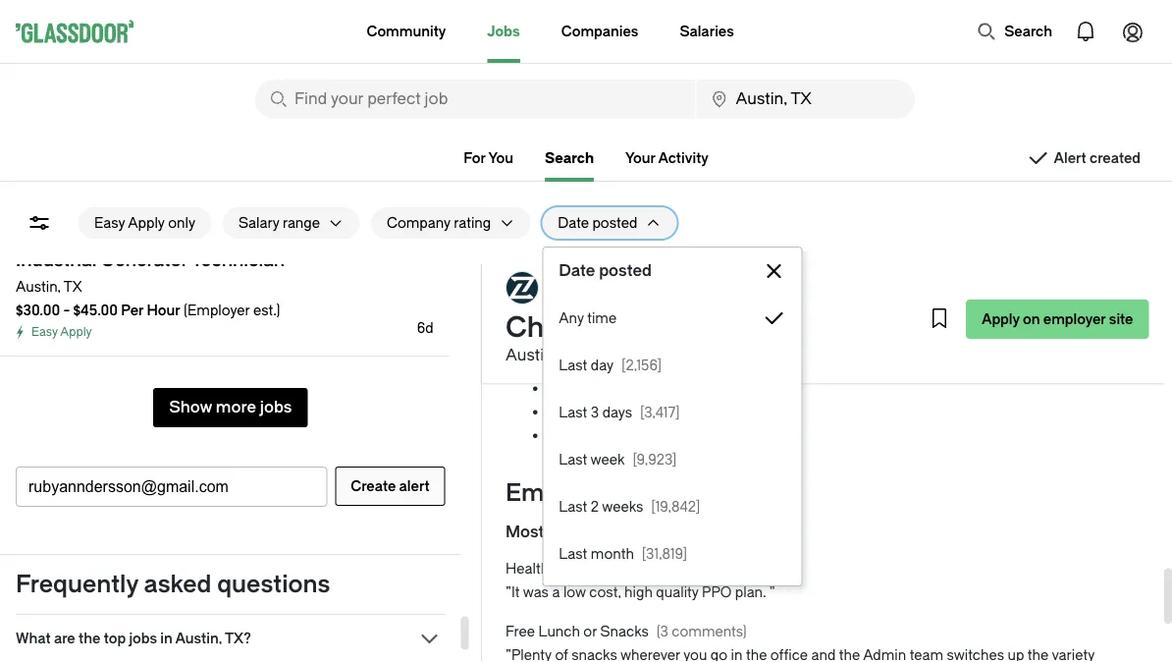 Task type: locate. For each thing, give the bounding box(es) containing it.
zinda law group, pllc logo image
[[507, 272, 538, 304]]

easy apply
[[31, 325, 92, 339]]

frequently asked questions
[[16, 571, 330, 598]]

you
[[489, 150, 514, 166]]

high
[[624, 585, 653, 601]]

(employer
[[184, 302, 250, 318]]

0 horizontal spatial company
[[387, 215, 451, 231]]

date
[[558, 215, 589, 231], [559, 262, 596, 280]]

easy apply only
[[94, 215, 195, 231]]

none field the search keyword
[[255, 80, 695, 119]]

leave
[[634, 428, 673, 444]]

health insurance (4 comments) "it was a low cost, high quality ppo plan. "
[[506, 562, 775, 601]]

last for last week [9,923]
[[559, 451, 588, 468]]

or right (ppo
[[696, 216, 710, 232]]

3%
[[721, 357, 739, 374]]

what are the top jobs in austin, tx? button
[[16, 627, 446, 650]]

0 horizontal spatial easy
[[31, 325, 58, 339]]

of
[[972, 263, 985, 279]]

salary
[[239, 215, 279, 231]]

1 vertical spatial company
[[742, 357, 806, 374]]

last left 3
[[559, 404, 588, 420]]

company left rating
[[387, 215, 451, 231]]

1 none field from the left
[[255, 80, 695, 119]]

0 vertical spatial date
[[558, 215, 589, 231]]

off
[[613, 381, 634, 397]]

plan.
[[735, 585, 766, 601]]

tx left day at the bottom right of page
[[560, 346, 581, 364]]

your activity link
[[626, 150, 709, 166]]

0 horizontal spatial the
[[79, 630, 101, 646]]

0 vertical spatial comments)
[[640, 562, 715, 578]]

None field
[[255, 80, 695, 119], [697, 80, 916, 119]]

comments) up quality
[[640, 562, 715, 578]]

health inside health savings account (hsa) dental insurance vision insurance retirement plan with up to 3% company match paid time off paid holidays paid parental leave
[[545, 287, 588, 303]]

1 last from the top
[[559, 357, 588, 373]]

0 vertical spatial health
[[545, 216, 588, 232]]

1 horizontal spatial austin,
[[175, 630, 222, 646]]

austin, inside chief legal officer austin, tx
[[506, 346, 557, 364]]

most
[[506, 523, 544, 542]]

0 horizontal spatial or
[[583, 625, 597, 641]]

austin, tx $30.00 - $45.00 per hour (employer est.)
[[16, 279, 280, 318]]

the
[[915, 263, 937, 279], [988, 263, 1009, 279], [79, 630, 101, 646]]

posted inside 'dropdown button'
[[593, 215, 638, 231]]

search link
[[545, 150, 594, 182]]

0 vertical spatial search
[[1005, 23, 1053, 39]]

2 vertical spatial austin,
[[175, 630, 222, 646]]

last down vision
[[559, 357, 588, 373]]

0 vertical spatial posted
[[593, 215, 638, 231]]

date posted button
[[543, 207, 638, 239]]

1 horizontal spatial tx
[[560, 346, 581, 364]]

2 horizontal spatial the
[[988, 263, 1009, 279]]

1 horizontal spatial easy
[[94, 215, 125, 231]]

1 horizontal spatial apply
[[128, 215, 165, 231]]

last left "2"
[[559, 499, 588, 515]]

for
[[464, 150, 486, 166]]

1 vertical spatial or
[[583, 625, 597, 641]]

retirement
[[545, 357, 618, 374]]

1 vertical spatial comments)
[[672, 625, 747, 641]]

coverage for spouse and/or children is available at the cost of the employee.
[[584, 263, 1081, 279]]

1 vertical spatial tx
[[560, 346, 581, 364]]

apply for easy apply only
[[128, 215, 165, 231]]

month
[[591, 546, 634, 562]]

at
[[900, 263, 912, 279]]

what
[[16, 630, 51, 646]]

easy inside easy apply only button
[[94, 215, 125, 231]]

2 vertical spatial paid
[[545, 428, 573, 444]]

est.)
[[253, 302, 280, 318]]

0 horizontal spatial none field
[[255, 80, 695, 119]]

paid
[[545, 381, 573, 397], [545, 404, 573, 421], [545, 428, 573, 444]]

(3
[[657, 625, 668, 641]]

(hsa)
[[705, 287, 744, 303]]

available
[[839, 263, 896, 279]]

2
[[591, 499, 599, 515]]

0 vertical spatial easy
[[94, 215, 125, 231]]

3 last from the top
[[559, 451, 588, 468]]

1 horizontal spatial or
[[696, 216, 710, 232]]

search inside search button
[[1005, 23, 1053, 39]]

last month [31,819]
[[559, 546, 688, 562]]

company right "3%"
[[742, 357, 806, 374]]

date inside 'dropdown button'
[[558, 215, 589, 231]]

are
[[54, 630, 75, 646]]

easy right open filter menu icon
[[94, 215, 125, 231]]

week
[[591, 451, 625, 468]]

easy down $30.00
[[31, 325, 58, 339]]

insurance up low
[[552, 562, 617, 578]]

health
[[545, 216, 588, 232], [545, 287, 588, 303], [506, 562, 549, 578]]

0 horizontal spatial tx
[[64, 279, 82, 295]]

2 vertical spatial health
[[506, 562, 549, 578]]

date up savings
[[559, 262, 596, 280]]

austin, down 'chief'
[[506, 346, 557, 364]]

austin, inside the austin, tx $30.00 - $45.00 per hour (employer est.)
[[16, 279, 61, 295]]

chief legal officer austin, tx
[[506, 311, 758, 364]]

vision
[[545, 334, 585, 350]]

[31,819]
[[642, 546, 688, 562]]

with
[[654, 357, 681, 374]]

jobs
[[488, 23, 520, 39]]

date down search link
[[558, 215, 589, 231]]

last left week
[[559, 451, 588, 468]]

law
[[588, 279, 615, 295]]

0 vertical spatial company
[[387, 215, 451, 231]]

insurance
[[591, 216, 656, 232], [591, 310, 656, 326], [589, 334, 653, 350], [552, 562, 617, 578]]

tx up - at the left top of the page
[[64, 279, 82, 295]]

the right "of"
[[988, 263, 1009, 279]]

0 vertical spatial paid
[[545, 381, 573, 397]]

2 horizontal spatial austin,
[[506, 346, 557, 364]]

health insurance (ppo or hdhp plans available)
[[545, 216, 857, 232]]

health down search link
[[545, 216, 588, 232]]

austin, inside popup button
[[175, 630, 222, 646]]

0 horizontal spatial austin,
[[16, 279, 61, 295]]

date posted up coverage
[[558, 215, 638, 231]]

1 vertical spatial easy
[[31, 325, 58, 339]]

a
[[552, 585, 560, 601]]

benefit
[[625, 480, 706, 507]]

last for last day [2,156]
[[559, 357, 588, 373]]

posted up savings
[[599, 262, 652, 280]]

health up dental at top
[[545, 287, 588, 303]]

1 vertical spatial health
[[545, 287, 588, 303]]

posted up coverage
[[593, 215, 638, 231]]

0 horizontal spatial search
[[545, 150, 594, 166]]

the right at
[[915, 263, 937, 279]]

austin,
[[16, 279, 61, 295], [506, 346, 557, 364], [175, 630, 222, 646]]

only
[[168, 215, 195, 231]]

in
[[160, 630, 173, 646]]

or right the lunch
[[583, 625, 597, 641]]

0 horizontal spatial apply
[[60, 325, 92, 339]]

last week [9,923]
[[559, 451, 677, 468]]

last down most commented
[[559, 546, 588, 562]]

paid left parental
[[545, 428, 573, 444]]

0 vertical spatial date posted
[[558, 215, 638, 231]]

site
[[1109, 311, 1134, 327]]

0 vertical spatial tx
[[64, 279, 82, 295]]

4 last from the top
[[559, 499, 588, 515]]

1 horizontal spatial search
[[1005, 23, 1053, 39]]

was
[[523, 585, 549, 601]]

salaries link
[[680, 0, 735, 63]]

last 2 weeks [19,842]
[[559, 499, 701, 515]]

-
[[63, 302, 70, 318]]

apply left only
[[128, 215, 165, 231]]

jobs link
[[488, 0, 520, 63]]

0 vertical spatial austin,
[[16, 279, 61, 295]]

zinda law group, pllc link
[[506, 271, 744, 305]]

date posted inside date posted 'dropdown button'
[[558, 215, 638, 231]]

5 last from the top
[[559, 546, 588, 562]]

none field 'search location'
[[697, 80, 916, 119]]

quality
[[656, 585, 699, 601]]

commented
[[548, 523, 642, 542]]

rating
[[454, 215, 491, 231]]

2 horizontal spatial apply
[[982, 311, 1020, 327]]

holidays
[[577, 404, 633, 421]]

austin, up $30.00
[[16, 279, 61, 295]]

apply left on
[[982, 311, 1020, 327]]

2 none field from the left
[[697, 80, 916, 119]]

1 vertical spatial austin,
[[506, 346, 557, 364]]

1 vertical spatial paid
[[545, 404, 573, 421]]

1 horizontal spatial none field
[[697, 80, 916, 119]]

apply down - at the left top of the page
[[60, 325, 92, 339]]

1 vertical spatial date posted
[[559, 262, 652, 280]]

apply inside button
[[982, 311, 1020, 327]]

employee benefit reviews
[[506, 480, 799, 507]]

apply inside button
[[128, 215, 165, 231]]

austin, right in
[[175, 630, 222, 646]]

1 horizontal spatial company
[[742, 357, 806, 374]]

health inside health insurance (4 comments) "it was a low cost, high quality ppo plan. "
[[506, 562, 549, 578]]

insurance inside health insurance (4 comments) "it was a low cost, high quality ppo plan. "
[[552, 562, 617, 578]]

paid down retirement
[[545, 381, 573, 397]]

search button
[[968, 12, 1063, 51]]

most commented
[[506, 523, 642, 542]]

cost
[[940, 263, 968, 279]]

search
[[1005, 23, 1053, 39], [545, 150, 594, 166]]

companies
[[562, 23, 639, 39]]

comments) inside health insurance (4 comments) "it was a low cost, high quality ppo plan. "
[[640, 562, 715, 578]]

date posted up savings
[[559, 262, 652, 280]]

[19,842]
[[652, 499, 701, 515]]

2 last from the top
[[559, 404, 588, 420]]

comments) down ppo
[[672, 625, 747, 641]]

plans
[[758, 216, 793, 232]]

Search location field
[[697, 80, 916, 119]]

Search keyword field
[[255, 80, 695, 119]]

group,
[[619, 279, 663, 295]]

paid left 3
[[545, 404, 573, 421]]

company inside health savings account (hsa) dental insurance vision insurance retirement plan with up to 3% company match paid time off paid holidays paid parental leave
[[742, 357, 806, 374]]

health up 'was'
[[506, 562, 549, 578]]

health for health savings account (hsa) dental insurance vision insurance retirement plan with up to 3% company match paid time off paid holidays paid parental leave
[[545, 287, 588, 303]]

the right are
[[79, 630, 101, 646]]



Task type: vqa. For each thing, say whether or not it's contained in the screenshot.
3rd Paid
yes



Task type: describe. For each thing, give the bounding box(es) containing it.
legal
[[584, 311, 658, 344]]

health savings account (hsa) dental insurance vision insurance retirement plan with up to 3% company match paid time off paid holidays paid parental leave
[[545, 287, 850, 444]]

1 vertical spatial search
[[545, 150, 594, 166]]

savings
[[591, 287, 643, 303]]

hdhp
[[713, 216, 755, 232]]

[2,156]
[[622, 357, 662, 373]]

1 vertical spatial posted
[[599, 262, 652, 280]]

on
[[1023, 311, 1040, 327]]

company rating
[[387, 215, 491, 231]]

Enter email address email field
[[17, 468, 326, 506]]

1 paid from the top
[[545, 381, 573, 397]]

open filter menu image
[[28, 211, 51, 235]]

any
[[559, 310, 584, 326]]

frequently
[[16, 571, 138, 598]]

3 paid from the top
[[545, 428, 573, 444]]

per
[[121, 302, 144, 318]]

account
[[646, 287, 702, 303]]

1 vertical spatial date
[[559, 262, 596, 280]]

match
[[809, 357, 850, 374]]

days
[[603, 404, 633, 420]]

any time
[[559, 310, 617, 326]]

$30.00
[[16, 302, 60, 318]]

dental
[[545, 310, 588, 326]]

companies link
[[562, 0, 639, 63]]

hour
[[147, 302, 181, 318]]

salary range button
[[223, 207, 320, 239]]

the inside what are the top jobs in austin, tx? popup button
[[79, 630, 101, 646]]

company inside popup button
[[387, 215, 451, 231]]

coverage
[[584, 263, 648, 279]]

parental
[[577, 428, 630, 444]]

and/or
[[724, 263, 766, 279]]

last for last 2 weeks [19,842]
[[559, 499, 588, 515]]

officer
[[665, 311, 758, 344]]

date posted list box
[[544, 295, 802, 578]]

0 vertical spatial or
[[696, 216, 710, 232]]

6d
[[417, 320, 434, 336]]

is
[[825, 263, 836, 279]]

asked
[[144, 571, 212, 598]]

any time button
[[544, 295, 802, 342]]

[3,417]
[[641, 404, 680, 420]]

health for health insurance (ppo or hdhp plans available)
[[545, 216, 588, 232]]

insurance up coverage
[[591, 216, 656, 232]]

last for last 3 days [3,417]
[[559, 404, 588, 420]]

low
[[563, 585, 586, 601]]

community link
[[367, 0, 446, 63]]

health for health insurance (4 comments) "it was a low cost, high quality ppo plan. "
[[506, 562, 549, 578]]

2 paid from the top
[[545, 404, 573, 421]]

3
[[591, 404, 599, 420]]

last day [2,156]
[[559, 357, 662, 373]]

what are the top jobs in austin, tx?
[[16, 630, 251, 646]]

tx?
[[225, 630, 251, 646]]

activity
[[659, 150, 709, 166]]

$45.00
[[73, 302, 118, 318]]

questions
[[217, 571, 330, 598]]

1 horizontal spatial the
[[915, 263, 937, 279]]

zinda
[[547, 279, 584, 295]]

top
[[104, 630, 126, 646]]

easy for easy apply only
[[94, 215, 125, 231]]

tx inside the austin, tx $30.00 - $45.00 per hour (employer est.)
[[64, 279, 82, 295]]

plan
[[622, 357, 650, 374]]

or inside the 'most commented' element
[[583, 625, 597, 641]]

to
[[704, 357, 717, 374]]

salaries
[[680, 23, 735, 39]]

"
[[769, 585, 775, 601]]

employee
[[506, 480, 620, 507]]

community
[[367, 23, 446, 39]]

free
[[506, 625, 535, 641]]

employee.
[[1013, 263, 1081, 279]]

free lunch or snacks (3 comments)
[[506, 625, 747, 641]]

easy for easy apply
[[31, 325, 58, 339]]

ppo
[[702, 585, 732, 601]]

last 3 days [3,417]
[[559, 404, 680, 420]]

weeks
[[602, 499, 644, 515]]

insurance down savings
[[591, 310, 656, 326]]

[9,923]
[[633, 451, 677, 468]]

tx inside chief legal officer austin, tx
[[560, 346, 581, 364]]

children
[[770, 263, 822, 279]]

last for last month [31,819]
[[559, 546, 588, 562]]

apply for easy apply
[[60, 325, 92, 339]]

most commented element
[[506, 558, 1149, 662]]

close dropdown image
[[763, 259, 786, 283]]

spouse
[[673, 263, 720, 279]]

for
[[651, 263, 669, 279]]

time
[[576, 381, 610, 397]]

"it
[[506, 585, 520, 601]]

employer
[[1044, 311, 1106, 327]]

insurance up the last day [2,156]
[[589, 334, 653, 350]]

your activity
[[626, 150, 709, 166]]

pllc
[[667, 279, 704, 295]]

your
[[626, 150, 656, 166]]

reviews
[[712, 480, 799, 507]]



